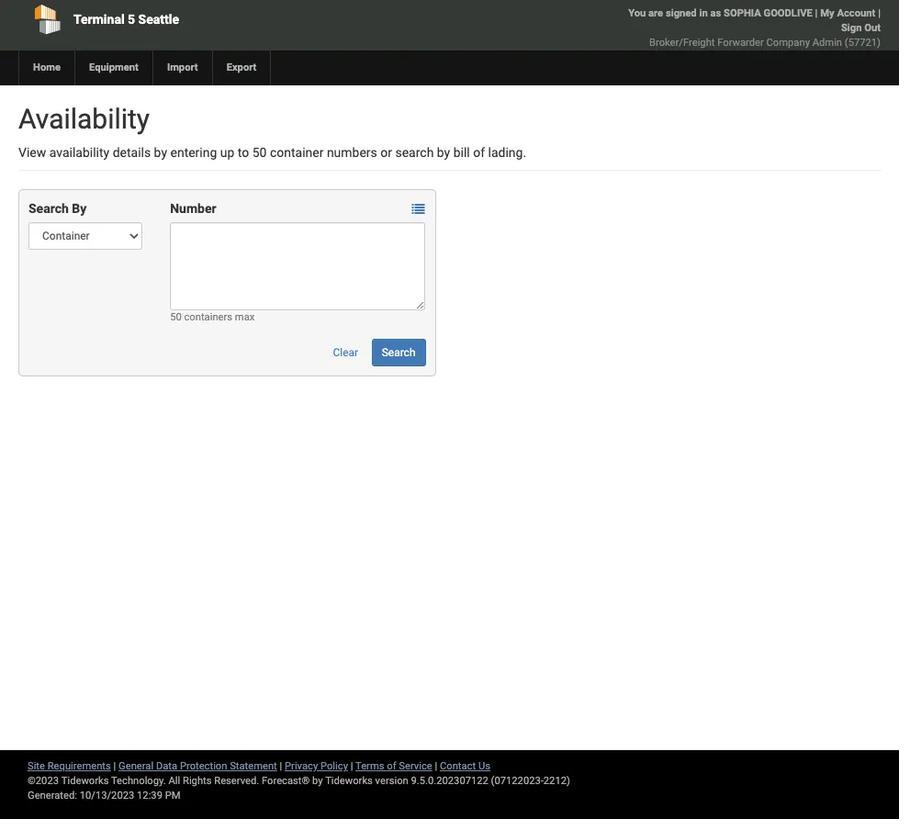 Task type: locate. For each thing, give the bounding box(es) containing it.
0 vertical spatial search
[[28, 201, 69, 216]]

(07122023-
[[491, 775, 544, 787]]

0 vertical spatial of
[[473, 145, 485, 160]]

availability
[[18, 103, 150, 135]]

|
[[815, 7, 818, 19], [878, 7, 881, 19], [113, 760, 116, 772], [280, 760, 282, 772], [351, 760, 353, 772], [435, 760, 437, 772]]

home link
[[18, 51, 74, 85]]

50 right to
[[252, 145, 267, 160]]

company
[[766, 37, 810, 49]]

my
[[820, 7, 834, 19]]

1 vertical spatial search
[[382, 346, 416, 359]]

by right details
[[154, 145, 167, 160]]

1 vertical spatial 50
[[170, 311, 182, 323]]

site
[[28, 760, 45, 772]]

as
[[710, 7, 721, 19]]

1 horizontal spatial by
[[312, 775, 323, 787]]

1 horizontal spatial 50
[[252, 145, 267, 160]]

| left general at the left of the page
[[113, 760, 116, 772]]

terminal 5 seattle link
[[18, 0, 362, 39]]

contact us link
[[440, 760, 490, 772]]

0 horizontal spatial 50
[[170, 311, 182, 323]]

requirements
[[47, 760, 111, 772]]

privacy policy link
[[285, 760, 348, 772]]

terminal 5 seattle
[[73, 12, 179, 27]]

search inside button
[[382, 346, 416, 359]]

import link
[[152, 51, 212, 85]]

Number text field
[[170, 222, 426, 310]]

0 vertical spatial 50
[[252, 145, 267, 160]]

technology.
[[111, 775, 166, 787]]

10/13/2023
[[80, 790, 134, 802]]

bill
[[453, 145, 470, 160]]

1 horizontal spatial search
[[382, 346, 416, 359]]

terminal
[[73, 12, 125, 27]]

pm
[[165, 790, 180, 802]]

12:39
[[137, 790, 162, 802]]

of
[[473, 145, 485, 160], [387, 760, 396, 772]]

by
[[72, 201, 87, 216]]

are
[[648, 7, 663, 19]]

view availability details by entering up to 50 container numbers or search by bill of lading.
[[18, 145, 526, 160]]

by left the bill
[[437, 145, 450, 160]]

max
[[235, 311, 255, 323]]

forecast®
[[262, 775, 310, 787]]

site requirements | general data protection statement | privacy policy | terms of service | contact us ©2023 tideworks technology. all rights reserved. forecast® by tideworks version 9.5.0.202307122 (07122023-2212) generated: 10/13/2023 12:39 pm
[[28, 760, 570, 802]]

out
[[864, 22, 881, 34]]

availability
[[49, 145, 109, 160]]

50 left containers
[[170, 311, 182, 323]]

signed
[[666, 7, 697, 19]]

general data protection statement link
[[119, 760, 277, 772]]

data
[[156, 760, 177, 772]]

search right 'clear' button
[[382, 346, 416, 359]]

0 horizontal spatial by
[[154, 145, 167, 160]]

seattle
[[138, 12, 179, 27]]

contact
[[440, 760, 476, 772]]

sign out link
[[841, 22, 881, 34]]

1 vertical spatial of
[[387, 760, 396, 772]]

0 horizontal spatial of
[[387, 760, 396, 772]]

equipment link
[[74, 51, 152, 85]]

number
[[170, 201, 216, 216]]

of up version
[[387, 760, 396, 772]]

0 horizontal spatial search
[[28, 201, 69, 216]]

clear
[[333, 346, 358, 359]]

50
[[252, 145, 267, 160], [170, 311, 182, 323]]

equipment
[[89, 62, 139, 73]]

search button
[[372, 339, 426, 366]]

search for search
[[382, 346, 416, 359]]

| up tideworks
[[351, 760, 353, 772]]

9.5.0.202307122
[[411, 775, 488, 787]]

2 horizontal spatial by
[[437, 145, 450, 160]]

search
[[28, 201, 69, 216], [382, 346, 416, 359]]

you
[[628, 7, 646, 19]]

import
[[167, 62, 198, 73]]

search left "by"
[[28, 201, 69, 216]]

by down privacy policy link
[[312, 775, 323, 787]]

50 containers max
[[170, 311, 255, 323]]

view
[[18, 145, 46, 160]]

details
[[113, 145, 151, 160]]

by
[[154, 145, 167, 160], [437, 145, 450, 160], [312, 775, 323, 787]]

1 horizontal spatial of
[[473, 145, 485, 160]]

of right the bill
[[473, 145, 485, 160]]

forwarder
[[717, 37, 764, 49]]

containers
[[184, 311, 232, 323]]

(57721)
[[845, 37, 881, 49]]

tideworks
[[325, 775, 373, 787]]



Task type: vqa. For each thing, say whether or not it's contained in the screenshot.
Search button
yes



Task type: describe. For each thing, give the bounding box(es) containing it.
terms
[[355, 760, 384, 772]]

policy
[[320, 760, 348, 772]]

lading.
[[488, 145, 526, 160]]

of inside site requirements | general data protection statement | privacy policy | terms of service | contact us ©2023 tideworks technology. all rights reserved. forecast® by tideworks version 9.5.0.202307122 (07122023-2212) generated: 10/13/2023 12:39 pm
[[387, 760, 396, 772]]

| up out
[[878, 7, 881, 19]]

goodlive
[[764, 7, 813, 19]]

account
[[837, 7, 875, 19]]

generated:
[[28, 790, 77, 802]]

home
[[33, 62, 61, 73]]

| up 9.5.0.202307122
[[435, 760, 437, 772]]

5
[[128, 12, 135, 27]]

privacy
[[285, 760, 318, 772]]

rights
[[183, 775, 212, 787]]

sign
[[841, 22, 862, 34]]

you are signed in as sophia goodlive | my account | sign out broker/freight forwarder company admin (57721)
[[628, 7, 881, 49]]

entering
[[170, 145, 217, 160]]

service
[[399, 760, 432, 772]]

| left my
[[815, 7, 818, 19]]

in
[[699, 7, 708, 19]]

search for search by
[[28, 201, 69, 216]]

by inside site requirements | general data protection statement | privacy policy | terms of service | contact us ©2023 tideworks technology. all rights reserved. forecast® by tideworks version 9.5.0.202307122 (07122023-2212) generated: 10/13/2023 12:39 pm
[[312, 775, 323, 787]]

us
[[478, 760, 490, 772]]

show list image
[[412, 203, 425, 216]]

all
[[168, 775, 180, 787]]

search
[[395, 145, 434, 160]]

numbers
[[327, 145, 377, 160]]

container
[[270, 145, 324, 160]]

export
[[226, 62, 257, 73]]

to
[[238, 145, 249, 160]]

reserved.
[[214, 775, 259, 787]]

general
[[119, 760, 154, 772]]

terms of service link
[[355, 760, 432, 772]]

| up forecast®
[[280, 760, 282, 772]]

up
[[220, 145, 235, 160]]

or
[[380, 145, 392, 160]]

2212)
[[543, 775, 570, 787]]

admin
[[812, 37, 842, 49]]

version
[[375, 775, 408, 787]]

clear button
[[323, 339, 368, 366]]

protection
[[180, 760, 227, 772]]

broker/freight
[[649, 37, 715, 49]]

©2023 tideworks
[[28, 775, 109, 787]]

export link
[[212, 51, 270, 85]]

search by
[[28, 201, 87, 216]]

sophia
[[724, 7, 761, 19]]

my account link
[[820, 7, 875, 19]]

statement
[[230, 760, 277, 772]]

site requirements link
[[28, 760, 111, 772]]



